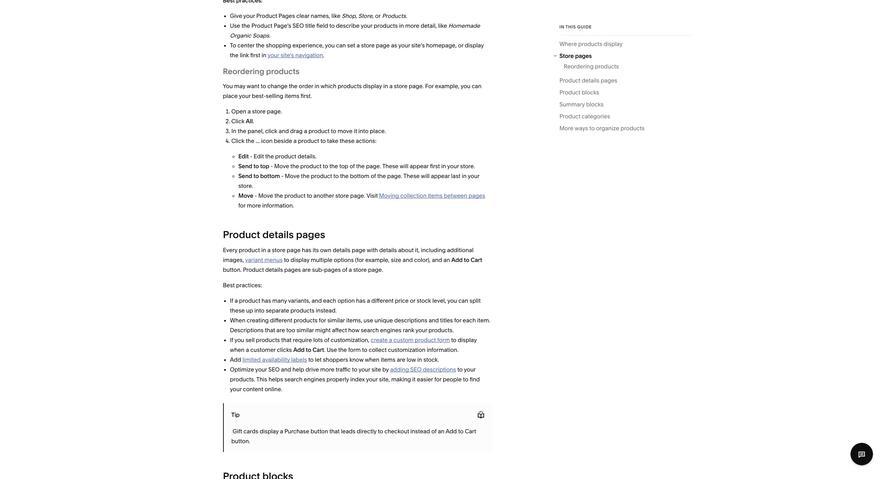 Task type: vqa. For each thing, say whether or not it's contained in the screenshot.
title
yes



Task type: locate. For each thing, give the bounding box(es) containing it.
an inside gift cards display a purchase button that leads directly to checkout instead of an add to cart button.
[[438, 428, 445, 435]]

0 vertical spatial engines
[[381, 327, 402, 334]]

0 vertical spatial site's
[[412, 42, 425, 49]]

and up beside
[[279, 128, 289, 135]]

1 vertical spatial site's
[[281, 52, 294, 59]]

1 vertical spatial engines
[[304, 376, 326, 383]]

search down 'use unique'
[[361, 327, 379, 334]]

items inside move - move the product to another store page. visit moving collection items between pages for more information.
[[428, 192, 443, 199]]

1 horizontal spatial engines
[[381, 327, 402, 334]]

0 horizontal spatial top
[[261, 163, 270, 170]]

1 horizontal spatial will
[[421, 173, 430, 180]]

has right 'option'
[[356, 298, 366, 305]]

button. down images,
[[223, 267, 242, 274]]

these up when
[[230, 307, 245, 314]]

1 vertical spatial are
[[277, 327, 285, 334]]

product down variant
[[243, 267, 264, 274]]

blocks down product details pages link
[[582, 89, 600, 96]]

add up labels
[[294, 347, 305, 354]]

products inside you may want to change the order in which products display in a store page. for example, you can place your best-selling items first.
[[338, 83, 362, 90]]

products right which
[[338, 83, 362, 90]]

these up the collection
[[404, 173, 420, 180]]

2 top from the left
[[340, 163, 349, 170]]

level,
[[433, 298, 447, 305]]

product details pages up the menus
[[223, 229, 326, 241]]

1 vertical spatial an
[[438, 428, 445, 435]]

1 horizontal spatial bottom
[[350, 173, 370, 180]]

0 vertical spatial these
[[340, 138, 355, 145]]

product up another
[[311, 173, 332, 180]]

0 horizontal spatial more
[[247, 202, 261, 209]]

1 horizontal spatial it
[[413, 376, 416, 383]]

can
[[336, 42, 346, 49], [472, 83, 482, 90], [459, 298, 469, 305]]

has left its
[[302, 247, 312, 254]]

to inside open a store page. click all . in the panel, click and drag a product to move it into place.
[[331, 128, 337, 135]]

like right detail,
[[439, 22, 448, 29]]

that inside gift cards display a purchase button that leads directly to checkout instead of an add to cart button.
[[330, 428, 340, 435]]

your left content
[[230, 386, 242, 393]]

display inside you may want to change the order in which products display in a store page. for example, you can place your best-selling items first.
[[363, 83, 382, 90]]

panel,
[[248, 128, 264, 135]]

2 bottom from the left
[[350, 173, 370, 180]]

2 horizontal spatial or
[[459, 42, 464, 49]]

move inside the edit - edit the product details. send to top - move the product to the top of the page. these will appear first in your store.
[[275, 163, 289, 170]]

1 vertical spatial like
[[439, 22, 448, 29]]

0 horizontal spatial information.
[[263, 202, 294, 209]]

0 horizontal spatial when
[[230, 347, 245, 354]]

1 vertical spatial items
[[428, 192, 443, 199]]

adding seo descriptions link
[[391, 366, 457, 373]]

want
[[247, 83, 260, 90]]

information. up stock.
[[427, 347, 459, 354]]

in inside the edit - edit the product details. send to top - move the product to the top of the page. these will appear first in your store.
[[442, 163, 446, 170]]

0 vertical spatial into
[[359, 128, 369, 135]]

display
[[604, 40, 623, 47], [465, 42, 484, 49], [363, 83, 382, 90], [291, 257, 310, 264], [458, 337, 477, 344], [260, 428, 279, 435]]

these down move
[[340, 138, 355, 145]]

can inside you may want to change the order in which products display in a store page. for example, you can place your best-selling items first.
[[472, 83, 482, 90]]

0 vertical spatial will
[[400, 163, 409, 170]]

page for its
[[352, 247, 366, 254]]

0 vertical spatial that
[[265, 327, 275, 334]]

index
[[351, 376, 365, 383]]

use down give
[[230, 22, 240, 29]]

product inside variant menus to display multiple options (for example, size and color), and an add to cart button. product details pages are sub-pages of a store page.
[[243, 267, 264, 274]]

2 horizontal spatial can
[[472, 83, 482, 90]]

0 vertical spatial are
[[303, 267, 311, 274]]

click down open
[[232, 118, 245, 125]]

0 vertical spatial products.
[[429, 327, 454, 334]]

field
[[317, 22, 328, 29]]

page. inside the edit - edit the product details. send to top - move the product to the top of the page. these will appear first in your store.
[[366, 163, 382, 170]]

navigation
[[296, 52, 323, 59]]

search down help
[[285, 376, 303, 383]]

0 horizontal spatial edit
[[239, 153, 249, 160]]

items up by
[[381, 357, 396, 364]]

are inside if a product has many variants, and each option has a different price or stock level, you can split these up into separate products instead. when creating different products for similar items, use unique descriptions and titles for each item. descriptions that are too similar might affect how search engines rank your products.
[[277, 327, 285, 334]]

information.
[[263, 202, 294, 209], [427, 347, 459, 354]]

site's inside to center the shopping experience, you can set a store page as your site's homepage, or display the link first in
[[412, 42, 425, 49]]

reordering down store pages
[[564, 63, 594, 70]]

a inside to center the shopping experience, you can set a store page as your site's homepage, or display the link first in
[[357, 42, 360, 49]]

if down descriptions
[[230, 337, 233, 344]]

pages inside dropdown button
[[576, 52, 592, 59]]

1 horizontal spatial has
[[302, 247, 312, 254]]

2 if from the top
[[230, 337, 233, 344]]

you may want to change the order in which products display in a store page. for example, you can place your best-selling items first.
[[223, 83, 482, 100]]

variants,
[[288, 298, 311, 305]]

2 vertical spatial can
[[459, 298, 469, 305]]

0 vertical spatial example,
[[436, 83, 460, 90]]

in
[[400, 22, 404, 29], [262, 52, 267, 59], [315, 83, 320, 90], [384, 83, 388, 90], [442, 163, 446, 170], [462, 173, 467, 180], [262, 247, 266, 254], [418, 357, 423, 364]]

1 vertical spatial or
[[459, 42, 464, 49]]

of inside variant menus to display multiple options (for example, size and color), and an add to cart button. product details pages are sub-pages of a store page.
[[343, 267, 348, 274]]

0 horizontal spatial or
[[376, 12, 381, 19]]

that up clicks
[[282, 337, 292, 344]]

product up variant
[[239, 247, 260, 254]]

pages down reordering products 'link'
[[601, 77, 618, 84]]

site's down the shopping
[[281, 52, 294, 59]]

1 bottom from the left
[[261, 173, 280, 180]]

- inside move - move the product to another store page. visit moving collection items between pages for more information.
[[255, 192, 257, 199]]

items inside you may want to change the order in which products display in a store page. for example, you can place your best-selling items first.
[[285, 92, 300, 100]]

products
[[374, 22, 398, 29], [579, 40, 603, 47], [596, 63, 620, 70], [266, 67, 300, 76], [338, 83, 362, 90], [621, 125, 645, 132], [291, 307, 315, 314], [256, 337, 280, 344]]

0 vertical spatial use
[[230, 22, 240, 29]]

customization,
[[331, 337, 370, 344]]

product inside if a product has many variants, and each option has a different price or stock level, you can split these up into separate products instead. when creating different products for similar items, use unique descriptions and titles for each item. descriptions that are too similar might affect how search engines rank your products.
[[239, 298, 260, 305]]

1 vertical spatial click
[[232, 138, 245, 145]]

an inside variant menus to display multiple options (for example, size and color), and an add to cart button. product details pages are sub-pages of a store page.
[[444, 257, 450, 264]]

2 vertical spatial cart
[[465, 428, 477, 435]]

example, right the for
[[436, 83, 460, 90]]

send inside the edit - edit the product details. send to top - move the product to the top of the page. these will appear first in your store.
[[239, 163, 252, 170]]

labels
[[291, 357, 307, 364]]

product up stock.
[[415, 337, 436, 344]]

shopping
[[266, 42, 291, 49]]

that down creating
[[265, 327, 275, 334]]

organic
[[230, 32, 252, 39]]

- move the product to the bottom of the page. these will appear last in your store.
[[239, 173, 480, 190]]

site's down detail,
[[412, 42, 425, 49]]

icon
[[261, 138, 273, 145]]

you
[[223, 83, 233, 90]]

1 vertical spatial more
[[247, 202, 261, 209]]

product down the details.
[[301, 163, 322, 170]]

products right organize
[[621, 125, 645, 132]]

your inside - move the product to the bottom of the page. these will appear last in your store.
[[468, 173, 480, 180]]

button. down gift
[[232, 438, 250, 445]]

your left the site
[[359, 366, 371, 373]]

first right link
[[251, 52, 260, 59]]

1 send from the top
[[239, 163, 252, 170]]

0 vertical spatial store.
[[461, 163, 476, 170]]

or right "store," at the left top
[[376, 12, 381, 19]]

product left another
[[285, 192, 306, 199]]

1 horizontal spatial in
[[560, 24, 565, 30]]

1 horizontal spatial form
[[438, 337, 450, 344]]

2 vertical spatial are
[[397, 357, 406, 364]]

store inside move - move the product to another store page. visit moving collection items between pages for more information.
[[336, 192, 349, 199]]

0 horizontal spatial these
[[230, 307, 245, 314]]

your inside to center the shopping experience, you can set a store page as your site's homepage, or display the link first in
[[399, 42, 410, 49]]

or
[[376, 12, 381, 19], [459, 42, 464, 49], [410, 298, 416, 305]]

1 horizontal spatial top
[[340, 163, 349, 170]]

variant
[[245, 257, 263, 264]]

option
[[338, 298, 355, 305]]

or right homepage,
[[459, 42, 464, 49]]

engines inside if a product has many variants, and each option has a different price or stock level, you can split these up into separate products instead. when creating different products for similar items, use unique descriptions and titles for each item. descriptions that are too similar might affect how search engines rank your products.
[[381, 327, 402, 334]]

can inside to center the shopping experience, you can set a store page as your site's homepage, or display the link first in
[[336, 42, 346, 49]]

if for if a product has many variants, and each option has a different price or stock level, you can split these up into separate products instead. when creating different products for similar items, use unique descriptions and titles for each item. descriptions that are too similar might affect how search engines rank your products.
[[230, 298, 233, 305]]

page up (for
[[352, 247, 366, 254]]

variant menus to display multiple options (for example, size and color), and an add to cart button. product details pages are sub-pages of a store page.
[[223, 257, 483, 274]]

these
[[383, 163, 399, 170], [404, 173, 420, 180]]

open a store page. click all . in the panel, click and drag a product to move it into place.
[[232, 108, 388, 135]]

your inside if a product has many variants, and each option has a different price or stock level, you can split these up into separate products instead. when creating different products for similar items, use unique descriptions and titles for each item. descriptions that are too similar might affect how search engines rank your products.
[[416, 327, 428, 334]]

1 vertical spatial product details pages
[[223, 229, 326, 241]]

information. inside move - move the product to another store page. visit moving collection items between pages for more information.
[[263, 202, 294, 209]]

when down add to cart . use the form to collect customization information.
[[365, 357, 380, 364]]

engines inside 'to your products. this helps search engines properly index your site, making it easier for people to find your content online.'
[[304, 376, 326, 383]]

of inside the edit - edit the product details. send to top - move the product to the top of the page. these will appear first in your store.
[[350, 163, 355, 170]]

1 horizontal spatial more
[[321, 366, 335, 373]]

0 vertical spatial appear
[[410, 163, 429, 170]]

in inside to center the shopping experience, you can set a store page as your site's homepage, or display the link first in
[[262, 52, 267, 59]]

people
[[443, 376, 462, 383]]

best practices:
[[223, 282, 262, 289]]

1 horizontal spatial items
[[381, 357, 396, 364]]

appear inside the edit - edit the product details. send to top - move the product to the top of the page. these will appear first in your store.
[[410, 163, 429, 170]]

the inside open a store page. click all . in the panel, click and drag a product to move it into place.
[[238, 128, 246, 135]]

1 click from the top
[[232, 118, 245, 125]]

pages inside move - move the product to another store page. visit moving collection items between pages for more information.
[[469, 192, 486, 199]]

in inside - move the product to the bottom of the page. these will appear last in your store.
[[462, 173, 467, 180]]

images,
[[223, 257, 244, 264]]

if down best
[[230, 298, 233, 305]]

top up - move the product to the bottom of the page. these will appear last in your store.
[[340, 163, 349, 170]]

clear
[[297, 12, 310, 19]]

.
[[406, 12, 408, 19], [269, 32, 271, 39], [323, 52, 325, 59], [253, 118, 254, 125], [324, 347, 326, 354]]

move
[[338, 128, 353, 135]]

or inside to center the shopping experience, you can set a store page as your site's homepage, or display the link first in
[[459, 42, 464, 49]]

0 vertical spatial these
[[383, 163, 399, 170]]

edit up 'send to bottom'
[[239, 153, 249, 160]]

homemade
[[449, 22, 481, 29]]

0 vertical spatial button.
[[223, 267, 242, 274]]

your inside you may want to change the order in which products display in a store page. for example, you can place your best-selling items first.
[[239, 92, 251, 100]]

product inside open a store page. click all . in the panel, click and drag a product to move it into place.
[[309, 128, 330, 135]]

store right another
[[336, 192, 349, 199]]

2 horizontal spatial that
[[330, 428, 340, 435]]

1 horizontal spatial search
[[361, 327, 379, 334]]

low
[[407, 357, 416, 364]]

add inside variant menus to display multiple options (for example, size and color), and an add to cart button. product details pages are sub-pages of a store page.
[[452, 257, 463, 264]]

actions:
[[356, 138, 377, 145]]

will
[[400, 163, 409, 170], [421, 173, 430, 180]]

1 vertical spatial appear
[[431, 173, 450, 180]]

page left as
[[376, 42, 390, 49]]

cart
[[471, 257, 483, 264], [313, 347, 324, 354], [465, 428, 477, 435]]

more left detail,
[[406, 22, 420, 29]]

products. down titles
[[429, 327, 454, 334]]

products down products
[[374, 22, 398, 29]]

click left ...
[[232, 138, 245, 145]]

that left leads
[[330, 428, 340, 435]]

every
[[223, 247, 238, 254]]

pages down multiple
[[325, 267, 341, 274]]

where
[[560, 40, 578, 47]]

store inside variant menus to display multiple options (for example, size and color), and an add to cart button. product details pages are sub-pages of a store page.
[[354, 267, 367, 274]]

1 vertical spatial blocks
[[587, 101, 604, 108]]

move - move the product to another store page. visit moving collection items between pages for more information.
[[239, 192, 486, 209]]

store down (for
[[354, 267, 367, 274]]

form
[[438, 337, 450, 344], [349, 347, 361, 354]]

page. down with
[[368, 267, 384, 274]]

your site's navigation .
[[268, 52, 325, 59]]

0 vertical spatial when
[[230, 347, 245, 354]]

it
[[354, 128, 358, 135], [413, 376, 416, 383]]

product up every
[[223, 229, 260, 241]]

1 vertical spatial information.
[[427, 347, 459, 354]]

page. down selling
[[267, 108, 282, 115]]

first inside the edit - edit the product details. send to top - move the product to the top of the page. these will appear first in your store.
[[430, 163, 440, 170]]

product blocks link
[[560, 88, 600, 100]]

0 vertical spatial each
[[323, 298, 337, 305]]

click inside open a store page. click all . in the panel, click and drag a product to move it into place.
[[232, 118, 245, 125]]

to inside you may want to change the order in which products display in a store page. for example, you can place your best-selling items first.
[[261, 83, 266, 90]]

page. left visit
[[351, 192, 366, 199]]

seo down "low"
[[411, 366, 422, 373]]

a inside "to display when a customer clicks"
[[246, 347, 249, 354]]

when inside "to display when a customer clicks"
[[230, 347, 245, 354]]

1 vertical spatial cart
[[313, 347, 324, 354]]

0 vertical spatial search
[[361, 327, 379, 334]]

2 vertical spatial or
[[410, 298, 416, 305]]

blocks for summary blocks
[[587, 101, 604, 108]]

it left the easier
[[413, 376, 416, 383]]

pages
[[279, 12, 295, 19]]

1 horizontal spatial products.
[[429, 327, 454, 334]]

products
[[382, 12, 406, 19]]

0 vertical spatial descriptions
[[395, 317, 428, 324]]

more down "add limited availability labels to let shoppers know when items are low in stock."
[[321, 366, 335, 373]]

1 if from the top
[[230, 298, 233, 305]]

1 horizontal spatial can
[[459, 298, 469, 305]]

these inside if a product has many variants, and each option has a different price or stock level, you can split these up into separate products instead. when creating different products for similar items, use unique descriptions and titles for each item. descriptions that are too similar might affect how search engines rank your products.
[[230, 307, 245, 314]]

with
[[367, 247, 378, 254]]

optimize your seo and help drive more traffic to your site by adding seo descriptions
[[230, 366, 457, 373]]

add down additional
[[452, 257, 463, 264]]

into up actions:
[[359, 128, 369, 135]]

multiple
[[311, 257, 333, 264]]

title
[[306, 22, 315, 29]]

page
[[376, 42, 390, 49], [287, 247, 301, 254], [352, 247, 366, 254]]

tip
[[232, 412, 240, 419]]

0 horizontal spatial these
[[383, 163, 399, 170]]

form up know
[[349, 347, 361, 354]]

0 horizontal spatial has
[[262, 298, 271, 305]]

as
[[392, 42, 398, 49]]

1 horizontal spatial reordering
[[564, 63, 594, 70]]

more down 'send to bottom'
[[247, 202, 261, 209]]

into
[[359, 128, 369, 135], [255, 307, 265, 314]]

0 horizontal spatial reordering products
[[223, 67, 300, 76]]

form down titles
[[438, 337, 450, 344]]

pages right between
[[469, 192, 486, 199]]

when
[[230, 347, 245, 354], [365, 357, 380, 364]]

send to bottom
[[239, 173, 280, 180]]

0 horizontal spatial like
[[332, 12, 341, 19]]

display inside gift cards display a purchase button that leads directly to checkout instead of an add to cart button.
[[260, 428, 279, 435]]

reordering inside 'link'
[[564, 63, 594, 70]]

0 horizontal spatial form
[[349, 347, 361, 354]]

reordering products up product details pages link
[[564, 63, 620, 70]]

0 horizontal spatial first
[[251, 52, 260, 59]]

create
[[371, 337, 388, 344]]

blocks
[[582, 89, 600, 96], [587, 101, 604, 108]]

adding
[[391, 366, 409, 373]]

1 horizontal spatial are
[[303, 267, 311, 274]]

2 click from the top
[[232, 138, 245, 145]]

and up instead.
[[312, 298, 322, 305]]

reordering up may at top left
[[223, 67, 265, 76]]

for
[[239, 202, 246, 209], [319, 317, 326, 324], [455, 317, 462, 324], [435, 376, 442, 383]]

store. down 'send to bottom'
[[239, 183, 253, 190]]

directly
[[357, 428, 377, 435]]

when
[[230, 317, 246, 324]]

store up the menus
[[272, 247, 286, 254]]

into inside if a product has many variants, and each option has a different price or stock level, you can split these up into separate products instead. when creating different products for similar items, use unique descriptions and titles for each item. descriptions that are too similar might affect how search engines rank your products.
[[255, 307, 265, 314]]

your up last
[[448, 163, 459, 170]]

page. inside you may want to change the order in which products display in a store page. for example, you can place your best-selling items first.
[[409, 83, 424, 90]]

1 horizontal spatial appear
[[431, 173, 450, 180]]

reordering
[[564, 63, 594, 70], [223, 67, 265, 76]]

to inside - move the product to the bottom of the page. these will appear last in your store.
[[334, 173, 339, 180]]

use
[[230, 22, 240, 29], [327, 347, 337, 354]]

0 horizontal spatial in
[[232, 128, 237, 135]]

product categories link
[[560, 112, 611, 124]]

are left too
[[277, 327, 285, 334]]

let
[[315, 357, 322, 364]]

appear inside - move the product to the bottom of the page. these will appear last in your store.
[[431, 173, 450, 180]]

0 horizontal spatial can
[[336, 42, 346, 49]]

add right instead
[[446, 428, 457, 435]]

0 horizontal spatial bottom
[[261, 173, 280, 180]]

edit down ...
[[254, 153, 264, 160]]

an down including
[[444, 257, 450, 264]]

of up - move the product to the bottom of the page. these will appear last in your store.
[[350, 163, 355, 170]]

1 vertical spatial store.
[[239, 183, 253, 190]]

1 horizontal spatial example,
[[436, 83, 460, 90]]

0 horizontal spatial it
[[354, 128, 358, 135]]

0 horizontal spatial products.
[[230, 376, 255, 383]]

the inside move - move the product to another store page. visit moving collection items between pages for more information.
[[275, 192, 283, 199]]

appear left last
[[431, 173, 450, 180]]

that inside if a product has many variants, and each option has a different price or stock level, you can split these up into separate products instead. when creating different products for similar items, use unique descriptions and titles for each item. descriptions that are too similar might affect how search engines rank your products.
[[265, 327, 275, 334]]

page inside to center the shopping experience, you can set a store page as your site's homepage, or display the link first in
[[376, 42, 390, 49]]

1 vertical spatial first
[[430, 163, 440, 170]]

0 horizontal spatial appear
[[410, 163, 429, 170]]

and
[[279, 128, 289, 135], [403, 257, 413, 264], [432, 257, 443, 264], [312, 298, 322, 305], [429, 317, 439, 324], [281, 366, 291, 373]]

drive
[[306, 366, 319, 373]]

to inside move - move the product to another store page. visit moving collection items between pages for more information.
[[307, 192, 312, 199]]

these inside the edit - edit the product details. send to top - move the product to the top of the page. these will appear first in your store.
[[383, 163, 399, 170]]

1 vertical spatial will
[[421, 173, 430, 180]]

reordering products up the want
[[223, 67, 300, 76]]

1 horizontal spatial when
[[365, 357, 380, 364]]

0 vertical spatial cart
[[471, 257, 483, 264]]

a inside you may want to change the order in which products display in a store page. for example, you can place your best-selling items first.
[[390, 83, 393, 90]]

detail,
[[421, 22, 437, 29]]

by
[[383, 366, 389, 373]]

add limited availability labels to let shoppers know when items are low in stock.
[[230, 357, 439, 364]]

descriptions
[[395, 317, 428, 324], [423, 366, 457, 373]]

summary blocks link
[[560, 100, 604, 112]]

moving collection items between pages link
[[379, 192, 486, 199]]

if inside if a product has many variants, and each option has a different price or stock level, you can split these up into separate products instead. when creating different products for similar items, use unique descriptions and titles for each item. descriptions that are too similar might affect how search engines rank your products.
[[230, 298, 233, 305]]

descriptions
[[230, 327, 264, 334]]

in down open
[[232, 128, 237, 135]]

cart inside variant menus to display multiple options (for example, size and color), and an add to cart button. product details pages are sub-pages of a store page.
[[471, 257, 483, 264]]

edit - edit the product details. send to top - move the product to the top of the page. these will appear first in your store.
[[239, 153, 476, 170]]

first
[[251, 52, 260, 59], [430, 163, 440, 170]]

1 horizontal spatial site's
[[412, 42, 425, 49]]

1 vertical spatial form
[[349, 347, 361, 354]]

0 vertical spatial in
[[560, 24, 565, 30]]

edit
[[239, 153, 249, 160], [254, 153, 264, 160]]

0 horizontal spatial reordering
[[223, 67, 265, 76]]

1 horizontal spatial or
[[410, 298, 416, 305]]

in inside open a store page. click all . in the panel, click and drag a product to move it into place.
[[232, 128, 237, 135]]

find
[[470, 376, 480, 383]]

like up use the product page's seo title field to describe your products in more detail, like
[[332, 12, 341, 19]]

are left sub-
[[303, 267, 311, 274]]

0 horizontal spatial example,
[[366, 257, 390, 264]]

it right move
[[354, 128, 358, 135]]

store inside open a store page. click all . in the panel, click and drag a product to move it into place.
[[252, 108, 266, 115]]

store. inside the edit - edit the product details. send to top - move the product to the top of the page. these will appear first in your store.
[[461, 163, 476, 170]]

beside
[[274, 138, 292, 145]]

products inside if a product has many variants, and each option has a different price or stock level, you can split these up into separate products instead. when creating different products for similar items, use unique descriptions and titles for each item. descriptions that are too similar might affect how search engines rank your products.
[[291, 307, 315, 314]]

0 horizontal spatial search
[[285, 376, 303, 383]]



Task type: describe. For each thing, give the bounding box(es) containing it.
product up product blocks
[[560, 77, 581, 84]]

products up change
[[266, 67, 300, 76]]

of right "lots"
[[324, 337, 330, 344]]

0 vertical spatial more
[[406, 22, 420, 29]]

product down beside
[[275, 153, 297, 160]]

site,
[[379, 376, 390, 383]]

limited
[[243, 357, 261, 364]]

0 vertical spatial or
[[376, 12, 381, 19]]

product inside every product in a store page has its own details page with details about it, including additional images,
[[239, 247, 260, 254]]

order
[[299, 83, 314, 90]]

1 horizontal spatial reordering products
[[564, 63, 620, 70]]

1 top from the left
[[261, 163, 270, 170]]

gift
[[233, 428, 242, 435]]

to your products. this helps search engines properly index your site, making it easier for people to find your content online.
[[230, 366, 480, 393]]

you inside you may want to change the order in which products display in a store page. for example, you can place your best-selling items first.
[[461, 83, 471, 90]]

- inside - move the product to the bottom of the page. these will appear last in your store.
[[282, 173, 284, 180]]

a inside gift cards display a purchase button that leads directly to checkout instead of an add to cart button.
[[280, 428, 283, 435]]

search inside 'to your products. this helps search engines properly index your site, making it easier for people to find your content online.'
[[285, 376, 303, 383]]

best-
[[252, 92, 266, 100]]

more ways to organize products
[[560, 125, 645, 132]]

instead.
[[316, 307, 337, 314]]

your down the shopping
[[268, 52, 280, 59]]

page. inside open a store page. click all . in the panel, click and drag a product to move it into place.
[[267, 108, 282, 115]]

for right titles
[[455, 317, 462, 324]]

has inside every product in a store page has its own details page with details about it, including additional images,
[[302, 247, 312, 254]]

practices:
[[236, 282, 262, 289]]

and down about
[[403, 257, 413, 264]]

create a custom product form link
[[371, 337, 450, 344]]

or inside if a product has many variants, and each option has a different price or stock level, you can split these up into separate products instead. when creating different products for similar items, use unique descriptions and titles for each item. descriptions that are too similar might affect how search engines rank your products.
[[410, 298, 416, 305]]

your down the site
[[366, 376, 378, 383]]

it inside 'to your products. this helps search engines properly index your site, making it easier for people to find your content online.'
[[413, 376, 416, 383]]

online.
[[265, 386, 283, 393]]

the inside you may want to change the order in which products display in a store page. for example, you can place your best-selling items first.
[[289, 83, 298, 90]]

if a product has many variants, and each option has a different price or stock level, you can split these up into separate products instead. when creating different products for similar items, use unique descriptions and titles for each item. descriptions that are too similar might affect how search engines rank your products.
[[230, 298, 491, 334]]

purchase
[[285, 428, 310, 435]]

describe
[[336, 22, 360, 29]]

0 horizontal spatial product details pages
[[223, 229, 326, 241]]

titles
[[441, 317, 453, 324]]

products up customer
[[256, 337, 280, 344]]

1 horizontal spatial like
[[439, 22, 448, 29]]

details.
[[298, 153, 317, 160]]

store. inside - move the product to the bottom of the page. these will appear last in your store.
[[239, 183, 253, 190]]

1 vertical spatial that
[[282, 337, 292, 344]]

if for if you sell products that require lots of customization, create a custom product form
[[230, 337, 233, 344]]

0 vertical spatial like
[[332, 12, 341, 19]]

0 vertical spatial form
[[438, 337, 450, 344]]

store,
[[359, 12, 374, 19]]

change
[[268, 83, 288, 90]]

reordering products link
[[564, 62, 620, 74]]

details up size
[[380, 247, 397, 254]]

and down including
[[432, 257, 443, 264]]

store pages button
[[553, 51, 693, 61]]

making
[[392, 376, 411, 383]]

clicks
[[277, 347, 292, 354]]

and left help
[[281, 366, 291, 373]]

0 vertical spatial product details pages
[[560, 77, 618, 84]]

product up 'page's'
[[257, 12, 278, 19]]

moving
[[379, 192, 399, 199]]

products. inside 'to your products. this helps search engines properly index your site, making it easier for people to find your content online.'
[[230, 376, 255, 383]]

details up options
[[333, 247, 351, 254]]

to display when a customer clicks
[[230, 337, 477, 354]]

1 horizontal spatial seo
[[293, 22, 304, 29]]

. inside open a store page. click all . in the panel, click and drag a product to move it into place.
[[253, 118, 254, 125]]

1 horizontal spatial these
[[340, 138, 355, 145]]

for down instead.
[[319, 317, 326, 324]]

more
[[560, 125, 574, 132]]

more inside move - move the product to another store page. visit moving collection items between pages for more information.
[[247, 202, 261, 209]]

and inside open a store page. click all . in the panel, click and drag a product to move it into place.
[[279, 128, 289, 135]]

easier
[[417, 376, 433, 383]]

visit
[[367, 192, 378, 199]]

your up 'find'
[[464, 366, 476, 373]]

products down store pages dropdown button
[[596, 63, 620, 70]]

product up the details.
[[298, 138, 319, 145]]

cart inside gift cards display a purchase button that leads directly to checkout instead of an add to cart button.
[[465, 428, 477, 435]]

place.
[[370, 128, 386, 135]]

to
[[230, 42, 236, 49]]

store
[[560, 52, 574, 59]]

pages left sub-
[[285, 267, 301, 274]]

customer
[[251, 347, 276, 354]]

site
[[372, 366, 381, 373]]

menus
[[265, 257, 283, 264]]

product up the summary
[[560, 89, 581, 96]]

example, inside variant menus to display multiple options (for example, size and color), and an add to cart button. product details pages are sub-pages of a store page.
[[366, 257, 390, 264]]

color),
[[415, 257, 431, 264]]

0 horizontal spatial page
[[287, 247, 301, 254]]

bottom inside - move the product to the bottom of the page. these will appear last in your store.
[[350, 173, 370, 180]]

0 horizontal spatial site's
[[281, 52, 294, 59]]

store inside to center the shopping experience, you can set a store page as your site's homepage, or display the link first in
[[361, 42, 375, 49]]

products. inside if a product has many variants, and each option has a different price or stock level, you can split these up into separate products instead. when creating different products for similar items, use unique descriptions and titles for each item. descriptions that are too similar might affect how search engines rank your products.
[[429, 327, 454, 334]]

give
[[230, 12, 242, 19]]

your down "store," at the left top
[[361, 22, 373, 29]]

your right give
[[244, 12, 255, 19]]

stock
[[417, 298, 431, 305]]

different
[[372, 298, 394, 305]]

1 horizontal spatial information.
[[427, 347, 459, 354]]

to inside "to display when a customer clicks"
[[452, 337, 457, 344]]

for inside move - move the product to another store page. visit moving collection items between pages for more information.
[[239, 202, 246, 209]]

leads
[[341, 428, 356, 435]]

place
[[223, 92, 238, 100]]

it inside open a store page. click all . in the panel, click and drag a product to move it into place.
[[354, 128, 358, 135]]

rank
[[403, 327, 415, 334]]

homepage,
[[427, 42, 457, 49]]

properly
[[327, 376, 349, 383]]

product blocks
[[560, 89, 600, 96]]

products down guide
[[579, 40, 603, 47]]

to inside 'link'
[[590, 125, 595, 132]]

checkout
[[385, 428, 410, 435]]

helps
[[269, 376, 283, 383]]

link
[[240, 52, 249, 59]]

first inside to center the shopping experience, you can set a store page as your site's homepage, or display the link first in
[[251, 52, 260, 59]]

store inside you may want to change the order in which products display in a store page. for example, you can place your best-selling items first.
[[394, 83, 408, 90]]

details up the menus
[[263, 229, 294, 241]]

limited availability labels link
[[243, 357, 307, 364]]

are inside variant menus to display multiple options (for example, size and color), and an add to cart button. product details pages are sub-pages of a store page.
[[303, 267, 311, 274]]

of inside - move the product to the bottom of the page. these will appear last in your store.
[[371, 173, 376, 180]]

many
[[273, 298, 287, 305]]

may
[[234, 83, 246, 90]]

page. inside move - move the product to another store page. visit moving collection items between pages for more information.
[[351, 192, 366, 199]]

can inside if a product has many variants, and each option has a different price or stock level, you can split these up into separate products instead. when creating different products for similar items, use unique descriptions and titles for each item. descriptions that are too similar might affect how search engines rank your products.
[[459, 298, 469, 305]]

product down the summary
[[560, 113, 581, 120]]

these inside - move the product to the bottom of the page. these will appear last in your store.
[[404, 173, 420, 180]]

2 horizontal spatial has
[[356, 298, 366, 305]]

use the product page's seo title field to describe your products in more detail, like
[[230, 22, 449, 29]]

page for set
[[376, 42, 390, 49]]

will inside - move the product to the bottom of the page. these will appear last in your store.
[[421, 173, 430, 180]]

descriptions inside if a product has many variants, and each option has a different price or stock level, you can split these up into separate products instead. when creating different products for similar items, use unique descriptions and titles for each item. descriptions that are too similar might affect how search engines rank your products.
[[395, 317, 428, 324]]

customization
[[388, 347, 426, 354]]

help
[[293, 366, 305, 373]]

0 horizontal spatial use
[[230, 22, 240, 29]]

1 vertical spatial descriptions
[[423, 366, 457, 373]]

categories
[[582, 113, 611, 120]]

2 send from the top
[[239, 173, 252, 180]]

display inside to center the shopping experience, you can set a store page as your site's homepage, or display the link first in
[[465, 42, 484, 49]]

lots
[[314, 337, 323, 344]]

move inside - move the product to the bottom of the page. these will appear last in your store.
[[285, 173, 300, 180]]

search inside if a product has many variants, and each option has a different price or stock level, you can split these up into separate products instead. when creating different products for similar items, use unique descriptions and titles for each item. descriptions that are too similar might affect how search engines rank your products.
[[361, 327, 379, 334]]

button
[[311, 428, 328, 435]]

into inside open a store page. click all . in the panel, click and drag a product to move it into place.
[[359, 128, 369, 135]]

too
[[287, 327, 295, 334]]

page. inside variant menus to display multiple options (for example, size and color), and an add to cart button. product details pages are sub-pages of a store page.
[[368, 267, 384, 274]]

shoppers
[[323, 357, 348, 364]]

your inside the edit - edit the product details. send to top - move the product to the top of the page. these will appear first in your store.
[[448, 163, 459, 170]]

more ways to organize products link
[[560, 124, 645, 136]]

product categories
[[560, 113, 611, 120]]

creating
[[247, 317, 269, 324]]

a inside variant menus to display multiple options (for example, size and color), and an add to cart button. product details pages are sub-pages of a store page.
[[349, 267, 352, 274]]

2 vertical spatial items
[[381, 357, 396, 364]]

for inside 'to your products. this helps search engines properly index your site, making it easier for people to find your content online.'
[[435, 376, 442, 383]]

store inside every product in a store page has its own details page with details about it, including additional images,
[[272, 247, 286, 254]]

experience,
[[293, 42, 324, 49]]

page's
[[274, 22, 292, 29]]

1 vertical spatial when
[[365, 357, 380, 364]]

between
[[444, 192, 468, 199]]

details down reordering products 'link'
[[582, 77, 600, 84]]

display inside variant menus to display multiple options (for example, size and color), and an add to cart button. product details pages are sub-pages of a store page.
[[291, 257, 310, 264]]

store pages
[[560, 52, 592, 59]]

1 edit from the left
[[239, 153, 249, 160]]

pages up its
[[296, 229, 326, 241]]

product up soaps
[[252, 22, 273, 29]]

availability
[[262, 357, 290, 364]]

a inside every product in a store page has its own details page with details about it, including additional images,
[[268, 247, 271, 254]]

2 horizontal spatial seo
[[411, 366, 422, 373]]

display inside "to display when a customer clicks"
[[458, 337, 477, 344]]

in inside every product in a store page has its own details page with details about it, including additional images,
[[262, 247, 266, 254]]

you inside to center the shopping experience, you can set a store page as your site's homepage, or display the link first in
[[325, 42, 335, 49]]

your site's navigation link
[[268, 52, 323, 59]]

product inside - move the product to the bottom of the page. these will appear last in your store.
[[311, 173, 332, 180]]

about
[[399, 247, 414, 254]]

split
[[470, 298, 481, 305]]

require
[[293, 337, 312, 344]]

add inside gift cards display a purchase button that leads directly to checkout instead of an add to cart button.
[[446, 428, 457, 435]]

0 horizontal spatial each
[[323, 298, 337, 305]]

item.
[[478, 317, 491, 324]]

collect
[[369, 347, 387, 354]]

example, inside you may want to change the order in which products display in a store page. for example, you can place your best-selling items first.
[[436, 83, 460, 90]]

including
[[421, 247, 446, 254]]

your up this
[[256, 366, 267, 373]]

1 vertical spatial each
[[463, 317, 476, 324]]

0 horizontal spatial seo
[[269, 366, 280, 373]]

if you sell products that require lots of customization, create a custom product form
[[230, 337, 450, 344]]

click the ... icon beside a product to take these actions:
[[232, 138, 377, 145]]

different products
[[270, 317, 318, 324]]

instead
[[411, 428, 430, 435]]

button. inside variant menus to display multiple options (for example, size and color), and an add to cart button. product details pages are sub-pages of a store page.
[[223, 267, 242, 274]]

up
[[246, 307, 253, 314]]

size
[[391, 257, 402, 264]]

optimize
[[230, 366, 254, 373]]

use unique
[[364, 317, 393, 324]]

1 horizontal spatial use
[[327, 347, 337, 354]]

add up optimize
[[230, 357, 241, 364]]

details inside variant menus to display multiple options (for example, size and color), and an add to cart button. product details pages are sub-pages of a store page.
[[266, 267, 283, 274]]

and left titles
[[429, 317, 439, 324]]

will inside the edit - edit the product details. send to top - move the product to the top of the page. these will appear first in your store.
[[400, 163, 409, 170]]

traffic
[[336, 366, 351, 373]]

open
[[232, 108, 246, 115]]

blocks for product blocks
[[582, 89, 600, 96]]

take
[[327, 138, 339, 145]]

product inside move - move the product to another store page. visit moving collection items between pages for more information.
[[285, 192, 306, 199]]

collection
[[401, 192, 427, 199]]

2 edit from the left
[[254, 153, 264, 160]]



